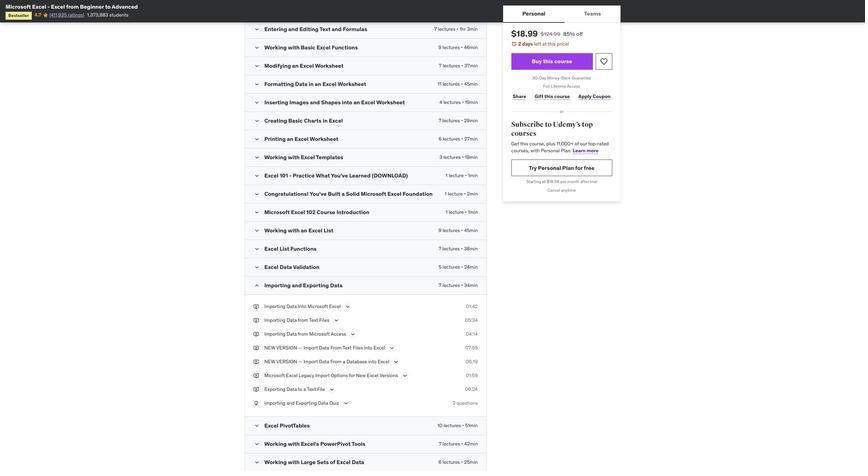 Task type: describe. For each thing, give the bounding box(es) containing it.
lifetime
[[551, 84, 566, 89]]

course for gift this course
[[554, 93, 570, 99]]

7 lectures • 29min
[[439, 117, 478, 124]]

formulas
[[343, 26, 367, 32]]

4 lectures • 19min
[[440, 99, 478, 105]]

our
[[580, 141, 587, 147]]

6 for printing an excel worksheet
[[439, 136, 442, 142]]

• for working with excel's powerpivot tools
[[461, 441, 463, 447]]

lectures for working with large sets of excel data
[[443, 459, 460, 465]]

show lecture description image for importing data from microsoft access
[[350, 331, 357, 338]]

apply
[[578, 93, 592, 99]]

import for text
[[304, 345, 318, 351]]

subscribe
[[511, 120, 544, 129]]

tab list containing personal
[[503, 6, 621, 23]]

microsoft up new version -- import data from text files into excel at the left of the page
[[309, 331, 330, 337]]

options
[[331, 372, 348, 379]]

udemy's
[[553, 120, 581, 129]]

show lecture description image for importing and exporting data quiz
[[343, 400, 350, 407]]

plus
[[546, 141, 555, 147]]

3min
[[467, 26, 478, 32]]

small image for working with excel's powerpivot tools
[[253, 441, 260, 448]]

subscribe to udemy's top courses
[[511, 120, 593, 138]]

25min
[[464, 459, 478, 465]]

month
[[568, 179, 580, 184]]

11,000+
[[557, 141, 574, 147]]

7 for importing and exporting data
[[439, 282, 442, 288]]

lectures for inserting images and shapes into an excel worksheet
[[444, 99, 461, 105]]

new
[[356, 372, 366, 379]]

xsmall image for importing and exporting data quiz
[[253, 400, 259, 407]]

exporting for importing and exporting data
[[303, 282, 329, 289]]

0 horizontal spatial to
[[105, 3, 111, 10]]

working for working with an excel list
[[264, 227, 287, 234]]

an right the printing
[[287, 135, 293, 142]]

share
[[513, 93, 526, 99]]

more
[[587, 147, 599, 154]]

plan
[[562, 164, 574, 171]]

2 for 2 questions
[[453, 400, 456, 406]]

microsoft excel - excel from beginner to advanced
[[6, 3, 138, 10]]

personal button
[[503, 6, 565, 22]]

microsoft excel 102 course introduction
[[264, 209, 369, 216]]

45min for formatting data in an excel worksheet
[[464, 81, 478, 87]]

working for working with excel templates
[[264, 154, 287, 161]]

1 lecture • 1min for excel 101 - practice what you've learned (download)
[[446, 172, 478, 179]]

3 lectures • 18min
[[440, 154, 478, 160]]

07:55
[[465, 345, 478, 351]]

cancel
[[548, 188, 560, 193]]

text left file
[[307, 386, 316, 392]]

left
[[534, 41, 541, 47]]

plan.
[[561, 147, 572, 154]]

after
[[581, 179, 589, 184]]

4
[[440, 99, 442, 105]]

- for microsoft excel - excel from beginner to advanced
[[47, 3, 50, 10]]

xsmall image for new version -- import data from text files into excel
[[253, 345, 259, 351]]

coupon
[[593, 93, 611, 99]]

lectures for creating basic charts in excel
[[443, 117, 460, 124]]

money-
[[547, 75, 561, 80]]

courses,
[[511, 147, 529, 154]]

this for buy
[[543, 58, 553, 65]]

1 vertical spatial for
[[349, 372, 355, 379]]

new version -- import data from a database into excel
[[264, 359, 389, 365]]

2 vertical spatial import
[[315, 372, 330, 379]]

lecture for (download)
[[449, 172, 464, 179]]

courses
[[511, 129, 537, 138]]

starting at $16.58 per month after trial cancel anytime
[[526, 179, 597, 193]]

1,373,883
[[87, 12, 108, 18]]

from for text
[[331, 345, 342, 351]]

9 for functions
[[438, 44, 441, 50]]

gift
[[535, 93, 543, 99]]

0 vertical spatial into
[[342, 99, 352, 106]]

text up importing data from microsoft access
[[309, 317, 318, 323]]

6 lectures • 25min
[[439, 459, 478, 465]]

a for file
[[304, 386, 306, 392]]

• for inserting images and shapes into an excel worksheet
[[462, 99, 464, 105]]

6 for working with large sets of excel data
[[439, 459, 442, 465]]

small image for working with basic excel functions
[[253, 44, 260, 51]]

versions
[[380, 372, 398, 379]]

small image for working with large sets of excel data
[[253, 459, 260, 466]]

29min
[[464, 117, 478, 124]]

large
[[301, 459, 316, 466]]

7 for modifying an excel worksheet
[[439, 63, 442, 69]]

apply coupon
[[578, 93, 611, 99]]

editing
[[299, 26, 319, 32]]

show lecture description image for exporting data to a text file
[[328, 386, 335, 393]]

importing for importing data from microsoft access
[[264, 331, 285, 337]]

85%
[[563, 30, 575, 37]]

small image for entering and editing text and formulas
[[253, 26, 260, 33]]

try personal plan for free link
[[511, 160, 612, 176]]

printing
[[264, 135, 286, 142]]

• for creating basic charts in excel
[[461, 117, 463, 124]]

importing for importing data from text files
[[264, 317, 285, 323]]

validation
[[293, 264, 320, 270]]

• for working with excel templates
[[462, 154, 464, 160]]

inserting
[[264, 99, 288, 106]]

46min
[[464, 44, 478, 50]]

microsoft up exporting data to a text file
[[264, 372, 285, 379]]

modifying an excel worksheet
[[264, 62, 344, 69]]

this for get
[[520, 141, 528, 147]]

learn more link
[[573, 147, 599, 154]]

excel 101 - practice what you've learned (download)
[[264, 172, 408, 179]]

18min
[[465, 154, 478, 160]]

excel pivottables
[[264, 422, 310, 429]]

1 for foundation
[[445, 191, 447, 197]]

buy
[[532, 58, 542, 65]]

text up the database
[[343, 345, 352, 351]]

small image for excel 101 - practice what you've learned (download)
[[253, 172, 260, 179]]

lectures for working with excel's powerpivot tools
[[443, 441, 460, 447]]

introduction
[[337, 209, 369, 216]]

37min
[[464, 63, 478, 69]]

1 vertical spatial exporting
[[264, 386, 285, 392]]

lecture for foundation
[[448, 191, 463, 197]]

creating basic charts in excel
[[264, 117, 343, 124]]

1 vertical spatial functions
[[290, 245, 317, 252]]

at inside starting at $16.58 per month after trial cancel anytime
[[542, 179, 546, 184]]

1 vertical spatial basic
[[288, 117, 303, 124]]

small image for excel pivottables
[[253, 422, 260, 429]]

inserting images and shapes into an excel worksheet
[[264, 99, 405, 106]]

lectures for printing an excel worksheet
[[443, 136, 460, 142]]

into
[[298, 303, 306, 309]]

lectures for importing and exporting data
[[443, 282, 460, 288]]

lectures for excel list functions
[[443, 246, 460, 252]]

102
[[306, 209, 316, 216]]

1 vertical spatial list
[[280, 245, 289, 252]]

get
[[511, 141, 519, 147]]

a for microsoft
[[342, 190, 345, 197]]

• for working with large sets of excel data
[[461, 459, 463, 465]]

importing and exporting data quiz
[[264, 400, 339, 406]]

full
[[543, 84, 550, 89]]

trial
[[590, 179, 597, 184]]

course
[[317, 209, 335, 216]]

into for database
[[368, 359, 377, 365]]

an right modifying
[[292, 62, 299, 69]]

exporting data to a text file
[[264, 386, 325, 392]]

(411,935 ratings)
[[49, 12, 84, 18]]

4.7
[[34, 12, 41, 18]]

off
[[576, 30, 583, 37]]

version for new version -- import data from text files into excel
[[276, 345, 297, 351]]

30-
[[532, 75, 539, 80]]

small image for creating basic charts in excel
[[253, 117, 260, 124]]

• for formatting data in an excel worksheet
[[461, 81, 463, 87]]

• for working with an excel list
[[461, 227, 463, 233]]

(download)
[[372, 172, 408, 179]]

small image for importing and exporting data
[[253, 282, 260, 289]]

9 lectures • 46min
[[438, 44, 478, 50]]

and right images
[[310, 99, 320, 106]]

importing data from text files
[[264, 317, 329, 323]]

1,373,883 students
[[87, 12, 128, 18]]

with for working with large sets of excel data
[[288, 459, 300, 466]]

• for printing an excel worksheet
[[461, 136, 463, 142]]

30-day money-back guarantee full lifetime access
[[532, 75, 591, 89]]

lectures for working with an excel list
[[443, 227, 460, 233]]

1min for microsoft excel 102 course introduction
[[468, 209, 478, 215]]

tools
[[352, 440, 366, 447]]

show lecture description image for importing data into microsoft excel
[[344, 303, 351, 310]]

with for working with basic excel functions
[[288, 44, 300, 51]]

import for a
[[304, 359, 318, 365]]

importing for importing and exporting data quiz
[[264, 400, 285, 406]]

an up shapes
[[315, 80, 321, 87]]

2 vertical spatial personal
[[538, 164, 561, 171]]

and left formulas on the top
[[332, 26, 342, 32]]

small image for formatting data in an excel worksheet
[[253, 81, 260, 88]]

guarantee
[[572, 75, 591, 80]]

share button
[[511, 90, 528, 103]]

an right shapes
[[354, 99, 360, 106]]

1 horizontal spatial list
[[324, 227, 333, 234]]

this down $124.99
[[548, 41, 556, 47]]

small image for working with an excel list
[[253, 227, 260, 234]]

and for importing and exporting data quiz
[[287, 400, 295, 406]]

0 vertical spatial basic
[[301, 44, 315, 51]]

0 horizontal spatial of
[[330, 459, 335, 466]]

small image for modifying an excel worksheet
[[253, 63, 260, 69]]

working for working with large sets of excel data
[[264, 459, 287, 466]]

0 vertical spatial in
[[309, 80, 314, 87]]



Task type: vqa. For each thing, say whether or not it's contained in the screenshot.
left the for
yes



Task type: locate. For each thing, give the bounding box(es) containing it.
exporting for importing and exporting data quiz
[[296, 400, 317, 406]]

2 right 'alarm' icon
[[518, 41, 521, 47]]

7 lectures • 37min
[[439, 63, 478, 69]]

from for a
[[331, 359, 342, 365]]

1 horizontal spatial access
[[567, 84, 580, 89]]

• left 37min
[[461, 63, 463, 69]]

1min down 2min
[[468, 209, 478, 215]]

1 small image from the top
[[253, 44, 260, 51]]

basic left charts
[[288, 117, 303, 124]]

working for working with excel's powerpivot tools
[[264, 440, 287, 447]]

of right sets
[[330, 459, 335, 466]]

of inside 'get this course, plus 11,000+ of our top-rated courses, with personal plan.'
[[575, 141, 579, 147]]

• left 1hr
[[457, 26, 458, 32]]

lectures
[[438, 26, 456, 32], [443, 44, 460, 50], [443, 63, 460, 69], [443, 81, 460, 87], [444, 99, 461, 105], [443, 117, 460, 124], [443, 136, 460, 142], [443, 154, 461, 160], [443, 227, 460, 233], [443, 246, 460, 252], [443, 264, 460, 270], [443, 282, 460, 288], [444, 422, 461, 429], [443, 441, 460, 447], [443, 459, 460, 465]]

buy this course
[[532, 58, 572, 65]]

lectures down 9 lectures • 45min
[[443, 246, 460, 252]]

an down 102
[[301, 227, 307, 234]]

• for excel data validation
[[461, 264, 463, 270]]

1 horizontal spatial for
[[575, 164, 583, 171]]

$16.58
[[547, 179, 560, 184]]

5 xsmall image from the top
[[253, 400, 259, 407]]

what
[[316, 172, 330, 179]]

0 vertical spatial import
[[304, 345, 318, 351]]

tab list
[[503, 6, 621, 23]]

2 45min from the top
[[464, 227, 478, 233]]

microsoft down congratulations!
[[264, 209, 290, 216]]

1 horizontal spatial 2
[[518, 41, 521, 47]]

microsoft right into
[[308, 303, 328, 309]]

per
[[561, 179, 567, 184]]

at left $16.58
[[542, 179, 546, 184]]

• for excel 101 - practice what you've learned (download)
[[465, 172, 467, 179]]

2 1 lecture • 1min from the top
[[446, 209, 478, 215]]

access up new version -- import data from text files into excel at the left of the page
[[331, 331, 346, 337]]

functions
[[332, 44, 358, 51], [290, 245, 317, 252]]

1hr
[[460, 26, 466, 32]]

small image left "entering"
[[253, 26, 260, 33]]

list up excel data validation
[[280, 245, 289, 252]]

8 small image from the top
[[253, 227, 260, 234]]

small image left excel pivottables
[[253, 422, 260, 429]]

2 xsmall image from the top
[[253, 317, 259, 324]]

• left 27min
[[461, 136, 463, 142]]

• for modifying an excel worksheet
[[461, 63, 463, 69]]

basic
[[301, 44, 315, 51], [288, 117, 303, 124]]

1 vertical spatial xsmall image
[[253, 359, 259, 365]]

this up courses,
[[520, 141, 528, 147]]

3 working from the top
[[264, 227, 287, 234]]

files
[[319, 317, 329, 323], [353, 345, 363, 351]]

1 up 9 lectures • 45min
[[446, 209, 448, 215]]

with down course,
[[531, 147, 540, 154]]

0 vertical spatial from
[[331, 345, 342, 351]]

or
[[560, 109, 564, 114]]

5 small image from the top
[[253, 154, 260, 161]]

a
[[342, 190, 345, 197], [343, 359, 345, 365], [304, 386, 306, 392]]

(411,935
[[49, 12, 67, 18]]

show lecture description image for importing data from text files
[[333, 317, 340, 324]]

working with large sets of excel data
[[264, 459, 364, 466]]

modifying
[[264, 62, 291, 69]]

04:14
[[466, 331, 478, 337]]

in right charts
[[323, 117, 328, 124]]

lectures for modifying an excel worksheet
[[443, 63, 460, 69]]

lectures right the 11
[[443, 81, 460, 87]]

2 horizontal spatial to
[[545, 120, 552, 129]]

• for excel list functions
[[461, 246, 463, 252]]

2 vertical spatial show lecture description image
[[393, 359, 400, 365]]

gift this course link
[[533, 90, 571, 103]]

0 horizontal spatial access
[[331, 331, 346, 337]]

to up 1,373,883 students at the left top of the page
[[105, 3, 111, 10]]

database
[[347, 359, 367, 365]]

files up the database
[[353, 345, 363, 351]]

• for working with basic excel functions
[[461, 44, 463, 50]]

6
[[439, 136, 442, 142], [439, 459, 442, 465]]

and down exporting data to a text file
[[287, 400, 295, 406]]

3 small image from the top
[[253, 117, 260, 124]]

1 horizontal spatial files
[[353, 345, 363, 351]]

1 version from the top
[[276, 345, 297, 351]]

1 vertical spatial new
[[264, 359, 275, 365]]

lectures right 5 at the bottom of the page
[[443, 264, 460, 270]]

with for working with excel's powerpivot tools
[[288, 440, 300, 447]]

1 horizontal spatial of
[[575, 141, 579, 147]]

7 up the 11
[[439, 63, 442, 69]]

into for files
[[364, 345, 372, 351]]

2 vertical spatial 1
[[446, 209, 448, 215]]

0 vertical spatial version
[[276, 345, 297, 351]]

of
[[575, 141, 579, 147], [330, 459, 335, 466]]

1 lecture • 1min down 1 lecture • 2min
[[446, 209, 478, 215]]

exporting up importing and exporting data quiz
[[264, 386, 285, 392]]

7 up 5 at the bottom of the page
[[439, 246, 441, 252]]

this for gift
[[545, 93, 553, 99]]

small image for printing an excel worksheet
[[253, 136, 260, 143]]

from down importing data from text files
[[298, 331, 308, 337]]

2 importing from the top
[[264, 303, 285, 309]]

and for importing and exporting data
[[292, 282, 302, 289]]

questions
[[457, 400, 478, 406]]

lectures for formatting data in an excel worksheet
[[443, 81, 460, 87]]

new for new version -- import data from a database into excel
[[264, 359, 275, 365]]

from
[[66, 3, 79, 10], [298, 317, 308, 323], [298, 331, 308, 337]]

microsoft up bestseller
[[6, 3, 31, 10]]

• for microsoft excel 102 course introduction
[[465, 209, 467, 215]]

2 9 from the top
[[439, 227, 442, 233]]

1 vertical spatial from
[[298, 317, 308, 323]]

1 vertical spatial from
[[331, 359, 342, 365]]

into up the database
[[364, 345, 372, 351]]

a left the database
[[343, 359, 345, 365]]

lecture
[[449, 172, 464, 179], [448, 191, 463, 197], [449, 209, 464, 215]]

1 horizontal spatial in
[[323, 117, 328, 124]]

congratulations! you've built a solid microsoft excel foundation
[[264, 190, 433, 197]]

1 vertical spatial you've
[[310, 190, 327, 197]]

congratulations!
[[264, 190, 309, 197]]

new version -- import data from text files into excel
[[264, 345, 385, 351]]

for left free
[[575, 164, 583, 171]]

1min for excel 101 - practice what you've learned (download)
[[468, 172, 478, 179]]

day
[[539, 75, 546, 80]]

0 vertical spatial 1min
[[468, 172, 478, 179]]

charts
[[304, 117, 322, 124]]

show lecture description image for new version -- import data from a database into excel
[[393, 359, 400, 365]]

list down the course
[[324, 227, 333, 234]]

students
[[109, 12, 128, 18]]

1 vertical spatial of
[[330, 459, 335, 466]]

5 importing from the top
[[264, 400, 285, 406]]

small image for microsoft excel 102 course introduction
[[253, 209, 260, 216]]

1 vertical spatial into
[[364, 345, 372, 351]]

for left new
[[349, 372, 355, 379]]

ratings)
[[68, 12, 84, 18]]

7 for entering and editing text and formulas
[[434, 26, 437, 32]]

0 horizontal spatial you've
[[310, 190, 327, 197]]

6 small image from the top
[[253, 191, 260, 198]]

show lecture description image
[[333, 317, 340, 324], [350, 331, 357, 338], [402, 372, 408, 379], [328, 386, 335, 393], [343, 400, 350, 407]]

0 vertical spatial 45min
[[464, 81, 478, 87]]

xsmall image
[[253, 303, 259, 310], [253, 317, 259, 324], [253, 345, 259, 351], [253, 372, 259, 379], [253, 400, 259, 407]]

importing for importing and exporting data
[[264, 282, 291, 289]]

0 vertical spatial 1
[[446, 172, 448, 179]]

0 vertical spatial of
[[575, 141, 579, 147]]

lectures down 7 lectures • 42min
[[443, 459, 460, 465]]

at right left
[[542, 41, 547, 47]]

• for entering and editing text and formulas
[[457, 26, 458, 32]]

data
[[295, 80, 308, 87], [280, 264, 292, 270], [330, 282, 343, 289], [287, 303, 297, 309], [287, 317, 297, 323], [287, 331, 297, 337], [319, 345, 329, 351], [319, 359, 329, 365], [287, 386, 297, 392], [318, 400, 328, 406], [352, 459, 364, 466]]

with left excel's
[[288, 440, 300, 447]]

lectures for excel data validation
[[443, 264, 460, 270]]

2 course from the top
[[554, 93, 570, 99]]

1 left 2min
[[445, 191, 447, 197]]

1 lecture • 2min
[[445, 191, 478, 197]]

personal down plus
[[541, 147, 560, 154]]

4 xsmall image from the top
[[253, 372, 259, 379]]

importing data into microsoft excel
[[264, 303, 341, 309]]

• left 29min
[[461, 117, 463, 124]]

7 for excel list functions
[[439, 246, 441, 252]]

5 small image from the top
[[253, 422, 260, 429]]

1 for (download)
[[446, 172, 448, 179]]

3 small image from the top
[[253, 99, 260, 106]]

1 horizontal spatial you've
[[331, 172, 348, 179]]

0 horizontal spatial list
[[280, 245, 289, 252]]

importing up importing data from text files
[[264, 303, 285, 309]]

0 vertical spatial 2
[[518, 41, 521, 47]]

9 small image from the top
[[253, 246, 260, 252]]

1 xsmall image from the top
[[253, 303, 259, 310]]

lectures for working with basic excel functions
[[443, 44, 460, 50]]

4 importing from the top
[[264, 331, 285, 337]]

xsmall image
[[253, 331, 259, 338], [253, 359, 259, 365], [253, 386, 259, 393]]

working with basic excel functions
[[264, 44, 358, 51]]

alarm image
[[511, 41, 517, 47]]

legacy
[[299, 372, 314, 379]]

course inside button
[[554, 58, 572, 65]]

0 vertical spatial xsmall image
[[253, 331, 259, 338]]

foundation
[[403, 190, 433, 197]]

top-
[[588, 141, 598, 147]]

4 small image from the top
[[253, 136, 260, 143]]

5 working from the top
[[264, 459, 287, 466]]

wishlist image
[[600, 57, 608, 65]]

for inside try personal plan for free link
[[575, 164, 583, 171]]

1 xsmall image from the top
[[253, 331, 259, 338]]

1 horizontal spatial to
[[298, 386, 302, 392]]

2 for 2 days left at this price!
[[518, 41, 521, 47]]

2 vertical spatial a
[[304, 386, 306, 392]]

formatting
[[264, 80, 294, 87]]

entering
[[264, 26, 287, 32]]

• for importing and exporting data
[[461, 282, 463, 288]]

in down modifying an excel worksheet
[[309, 80, 314, 87]]

1 vertical spatial 1 lecture • 1min
[[446, 209, 478, 215]]

2 vertical spatial to
[[298, 386, 302, 392]]

lectures up 11 lectures • 45min
[[443, 63, 460, 69]]

11
[[438, 81, 442, 87]]

xsmall image for exporting
[[253, 386, 259, 393]]

excel data validation
[[264, 264, 320, 270]]

1 new from the top
[[264, 345, 275, 351]]

7 lectures • 38min
[[439, 246, 478, 252]]

12 small image from the top
[[253, 441, 260, 448]]

to left udemy's
[[545, 120, 552, 129]]

into right shapes
[[342, 99, 352, 106]]

small image
[[253, 26, 260, 33], [253, 63, 260, 69], [253, 117, 260, 124], [253, 172, 260, 179], [253, 422, 260, 429]]

microsoft excel legacy import options for new excel versions
[[264, 372, 398, 379]]

2 working from the top
[[264, 154, 287, 161]]

$124.99
[[541, 30, 561, 37]]

0 vertical spatial new
[[264, 345, 275, 351]]

1 small image from the top
[[253, 26, 260, 33]]

this inside button
[[543, 58, 553, 65]]

0 vertical spatial course
[[554, 58, 572, 65]]

4 working from the top
[[264, 440, 287, 447]]

45min
[[464, 81, 478, 87], [464, 227, 478, 233]]

and for entering and editing text and formulas
[[288, 26, 298, 32]]

1 vertical spatial at
[[542, 179, 546, 184]]

1 importing from the top
[[264, 282, 291, 289]]

1 vertical spatial a
[[343, 359, 345, 365]]

1 9 from the top
[[438, 44, 441, 50]]

solid
[[346, 190, 360, 197]]

working for working with basic excel functions
[[264, 44, 287, 51]]

to inside subscribe to udemy's top courses
[[545, 120, 552, 129]]

this right buy
[[543, 58, 553, 65]]

1 from from the top
[[331, 345, 342, 351]]

1 vertical spatial 1min
[[468, 209, 478, 215]]

with for working with excel templates
[[288, 154, 300, 161]]

importing and exporting data
[[264, 282, 343, 289]]

7 small image from the top
[[253, 209, 260, 216]]

learn
[[573, 147, 586, 154]]

0 horizontal spatial files
[[319, 317, 329, 323]]

text right "editing"
[[320, 26, 331, 32]]

7 down "4"
[[439, 117, 441, 124]]

a down "legacy"
[[304, 386, 306, 392]]

an
[[292, 62, 299, 69], [315, 80, 321, 87], [354, 99, 360, 106], [287, 135, 293, 142], [301, 227, 307, 234]]

1 working from the top
[[264, 44, 287, 51]]

from down importing data into microsoft excel
[[298, 317, 308, 323]]

this inside 'get this course, plus 11,000+ of our top-rated courses, with personal plan.'
[[520, 141, 528, 147]]

importing down exporting data to a text file
[[264, 400, 285, 406]]

1 vertical spatial version
[[276, 359, 297, 365]]

0 horizontal spatial in
[[309, 80, 314, 87]]

• for congratulations! you've built a solid microsoft excel foundation
[[464, 191, 466, 197]]

access inside 30-day money-back guarantee full lifetime access
[[567, 84, 580, 89]]

1 1 lecture • 1min from the top
[[446, 172, 478, 179]]

course down lifetime
[[554, 93, 570, 99]]

with
[[288, 44, 300, 51], [531, 147, 540, 154], [288, 154, 300, 161], [288, 227, 300, 234], [288, 440, 300, 447], [288, 459, 300, 466]]

import
[[304, 345, 318, 351], [304, 359, 318, 365], [315, 372, 330, 379]]

starting
[[526, 179, 541, 184]]

try
[[529, 164, 537, 171]]

lecture up 9 lectures • 45min
[[449, 209, 464, 215]]

exporting down exporting data to a text file
[[296, 400, 317, 406]]

list
[[324, 227, 333, 234], [280, 245, 289, 252]]

0 vertical spatial 6
[[439, 136, 442, 142]]

• for excel pivottables
[[462, 422, 464, 429]]

xsmall image for importing
[[253, 331, 259, 338]]

with up modifying an excel worksheet
[[288, 44, 300, 51]]

2 small image from the top
[[253, 81, 260, 88]]

lectures right "4"
[[444, 99, 461, 105]]

working with excel's powerpivot tools
[[264, 440, 366, 447]]

0 vertical spatial lecture
[[449, 172, 464, 179]]

0 horizontal spatial functions
[[290, 245, 317, 252]]

13 small image from the top
[[253, 459, 260, 466]]

3 xsmall image from the top
[[253, 386, 259, 393]]

0 vertical spatial for
[[575, 164, 583, 171]]

show lecture description image right file
[[328, 386, 335, 393]]

2 left questions
[[453, 400, 456, 406]]

• left 25min
[[461, 459, 463, 465]]

0 vertical spatial personal
[[522, 10, 546, 17]]

shapes
[[321, 99, 341, 106]]

from up options
[[331, 359, 342, 365]]

0 horizontal spatial 2
[[453, 400, 456, 406]]

version down importing data from microsoft access
[[276, 345, 297, 351]]

excel's
[[301, 440, 319, 447]]

1 lecture • 1min up 1 lecture • 2min
[[446, 172, 478, 179]]

version for new version -- import data from a database into excel
[[276, 359, 297, 365]]

1 vertical spatial 6
[[439, 459, 442, 465]]

2 new from the top
[[264, 359, 275, 365]]

0 vertical spatial list
[[324, 227, 333, 234]]

2 vertical spatial from
[[298, 331, 308, 337]]

2 small image from the top
[[253, 63, 260, 69]]

2 from from the top
[[331, 359, 342, 365]]

- for new version -- import data from a database into excel
[[298, 359, 300, 365]]

1 vertical spatial course
[[554, 93, 570, 99]]

10
[[438, 422, 443, 429]]

2 version from the top
[[276, 359, 297, 365]]

version up exporting data to a text file
[[276, 359, 297, 365]]

lecture down 3 lectures • 18min
[[449, 172, 464, 179]]

beginner
[[80, 3, 104, 10]]

9 for list
[[439, 227, 442, 233]]

this
[[548, 41, 556, 47], [543, 58, 553, 65], [545, 93, 553, 99], [520, 141, 528, 147]]

0 vertical spatial functions
[[332, 44, 358, 51]]

show lecture description image right versions
[[402, 372, 408, 379]]

5
[[439, 264, 442, 270]]

new for new version -- import data from text files into excel
[[264, 345, 275, 351]]

importing down importing data into microsoft excel
[[264, 317, 285, 323]]

from for importing data from text files
[[298, 317, 308, 323]]

0 vertical spatial show lecture description image
[[344, 303, 351, 310]]

small image for excel data validation
[[253, 264, 260, 271]]

1 vertical spatial to
[[545, 120, 552, 129]]

2 vertical spatial lecture
[[449, 209, 464, 215]]

sets
[[317, 459, 329, 466]]

1 vertical spatial access
[[331, 331, 346, 337]]

11 small image from the top
[[253, 282, 260, 289]]

2 1min from the top
[[468, 209, 478, 215]]

get this course, plus 11,000+ of our top-rated courses, with personal plan.
[[511, 141, 609, 154]]

microsoft right the solid
[[361, 190, 386, 197]]

7 for creating basic charts in excel
[[439, 117, 441, 124]]

with for working with an excel list
[[288, 227, 300, 234]]

10 small image from the top
[[253, 264, 260, 271]]

lecture left 2min
[[448, 191, 463, 197]]

2 xsmall image from the top
[[253, 359, 259, 365]]

show lecture description image
[[344, 303, 351, 310], [389, 345, 396, 352], [393, 359, 400, 365]]

into right the database
[[368, 359, 377, 365]]

show lecture description image for microsoft excel legacy import options for new excel versions
[[402, 372, 408, 379]]

1 vertical spatial lecture
[[448, 191, 463, 197]]

2 vertical spatial exporting
[[296, 400, 317, 406]]

lectures for excel pivottables
[[444, 422, 461, 429]]

3 importing from the top
[[264, 317, 285, 323]]

1 vertical spatial in
[[323, 117, 328, 124]]

1 vertical spatial show lecture description image
[[389, 345, 396, 352]]

with up excel list functions
[[288, 227, 300, 234]]

1 lecture • 1min for microsoft excel 102 course introduction
[[446, 209, 478, 215]]

small image for congratulations! you've built a solid microsoft excel foundation
[[253, 191, 260, 198]]

show lecture description image up new version -- import data from text files into excel at the left of the page
[[333, 317, 340, 324]]

0 vertical spatial 9
[[438, 44, 441, 50]]

1 vertical spatial 2
[[453, 400, 456, 406]]

0 vertical spatial 1 lecture • 1min
[[446, 172, 478, 179]]

0 vertical spatial a
[[342, 190, 345, 197]]

small image left modifying
[[253, 63, 260, 69]]

7 for working with excel's powerpivot tools
[[439, 441, 442, 447]]

7 left 1hr
[[434, 26, 437, 32]]

2 vertical spatial into
[[368, 359, 377, 365]]

lectures left 1hr
[[438, 26, 456, 32]]

working down the printing
[[264, 154, 287, 161]]

• up 4 lectures • 19min at the top right of the page
[[461, 81, 463, 87]]

2min
[[467, 191, 478, 197]]

xsmall image for new
[[253, 359, 259, 365]]

9 up 7 lectures • 38min at the right bottom of page
[[439, 227, 442, 233]]

2 vertical spatial xsmall image
[[253, 386, 259, 393]]

0 vertical spatial from
[[66, 3, 79, 10]]

course for buy this course
[[554, 58, 572, 65]]

with inside 'get this course, plus 11,000+ of our top-rated courses, with personal plan.'
[[531, 147, 540, 154]]

0 vertical spatial at
[[542, 41, 547, 47]]

101
[[280, 172, 288, 179]]

1 45min from the top
[[464, 81, 478, 87]]

0 vertical spatial exporting
[[303, 282, 329, 289]]

1 vertical spatial 1
[[445, 191, 447, 197]]

xsmall image for importing data into microsoft excel
[[253, 303, 259, 310]]

0 vertical spatial access
[[567, 84, 580, 89]]

1 vertical spatial 9
[[439, 227, 442, 233]]

apply coupon button
[[577, 90, 612, 103]]

0 horizontal spatial for
[[349, 372, 355, 379]]

personal inside "button"
[[522, 10, 546, 17]]

to up importing and exporting data quiz
[[298, 386, 302, 392]]

small image for inserting images and shapes into an excel worksheet
[[253, 99, 260, 106]]

1 vertical spatial 45min
[[464, 227, 478, 233]]

microsoft
[[6, 3, 31, 10], [361, 190, 386, 197], [264, 209, 290, 216], [308, 303, 328, 309], [309, 331, 330, 337], [264, 372, 285, 379]]

4 small image from the top
[[253, 172, 260, 179]]

show lecture description image up the database
[[350, 331, 357, 338]]

personal up $18.99
[[522, 10, 546, 17]]

• left 51min
[[462, 422, 464, 429]]

0 vertical spatial files
[[319, 317, 329, 323]]

powerpivot
[[320, 440, 351, 447]]

1 horizontal spatial functions
[[332, 44, 358, 51]]

1 1min from the top
[[468, 172, 478, 179]]

3 xsmall image from the top
[[253, 345, 259, 351]]

learn more
[[573, 147, 599, 154]]

lectures for entering and editing text and formulas
[[438, 26, 456, 32]]

• down 1 lecture • 2min
[[465, 209, 467, 215]]

1 course from the top
[[554, 58, 572, 65]]

• left 46min
[[461, 44, 463, 50]]

small image for excel list functions
[[253, 246, 260, 252]]

free
[[584, 164, 595, 171]]

lectures for working with excel templates
[[443, 154, 461, 160]]

45min up 38min
[[464, 227, 478, 233]]

1 vertical spatial personal
[[541, 147, 560, 154]]

formatting data in an excel worksheet
[[264, 80, 366, 87]]

lectures up 7 lectures • 38min at the right bottom of page
[[443, 227, 460, 233]]

importing for importing data into microsoft excel
[[264, 303, 285, 309]]

lectures right 3
[[443, 154, 461, 160]]

xsmall image for microsoft excel legacy import options for new excel versions
[[253, 372, 259, 379]]

small image
[[253, 44, 260, 51], [253, 81, 260, 88], [253, 99, 260, 106], [253, 136, 260, 143], [253, 154, 260, 161], [253, 191, 260, 198], [253, 209, 260, 216], [253, 227, 260, 234], [253, 246, 260, 252], [253, 264, 260, 271], [253, 282, 260, 289], [253, 441, 260, 448], [253, 459, 260, 466]]

0 vertical spatial you've
[[331, 172, 348, 179]]

pivottables
[[280, 422, 310, 429]]

34min
[[464, 282, 478, 288]]

0 vertical spatial to
[[105, 3, 111, 10]]

bestseller
[[8, 13, 29, 18]]

exporting down validation
[[303, 282, 329, 289]]

text
[[320, 26, 331, 32], [309, 317, 318, 323], [343, 345, 352, 351], [307, 386, 316, 392]]

personal inside 'get this course, plus 11,000+ of our top-rated courses, with personal plan.'
[[541, 147, 560, 154]]

2
[[518, 41, 521, 47], [453, 400, 456, 406]]

practice
[[293, 172, 315, 179]]

1 vertical spatial files
[[353, 345, 363, 351]]

access down back
[[567, 84, 580, 89]]

with down printing an excel worksheet
[[288, 154, 300, 161]]

1 vertical spatial import
[[304, 359, 318, 365]]

1min up 2min
[[468, 172, 478, 179]]



